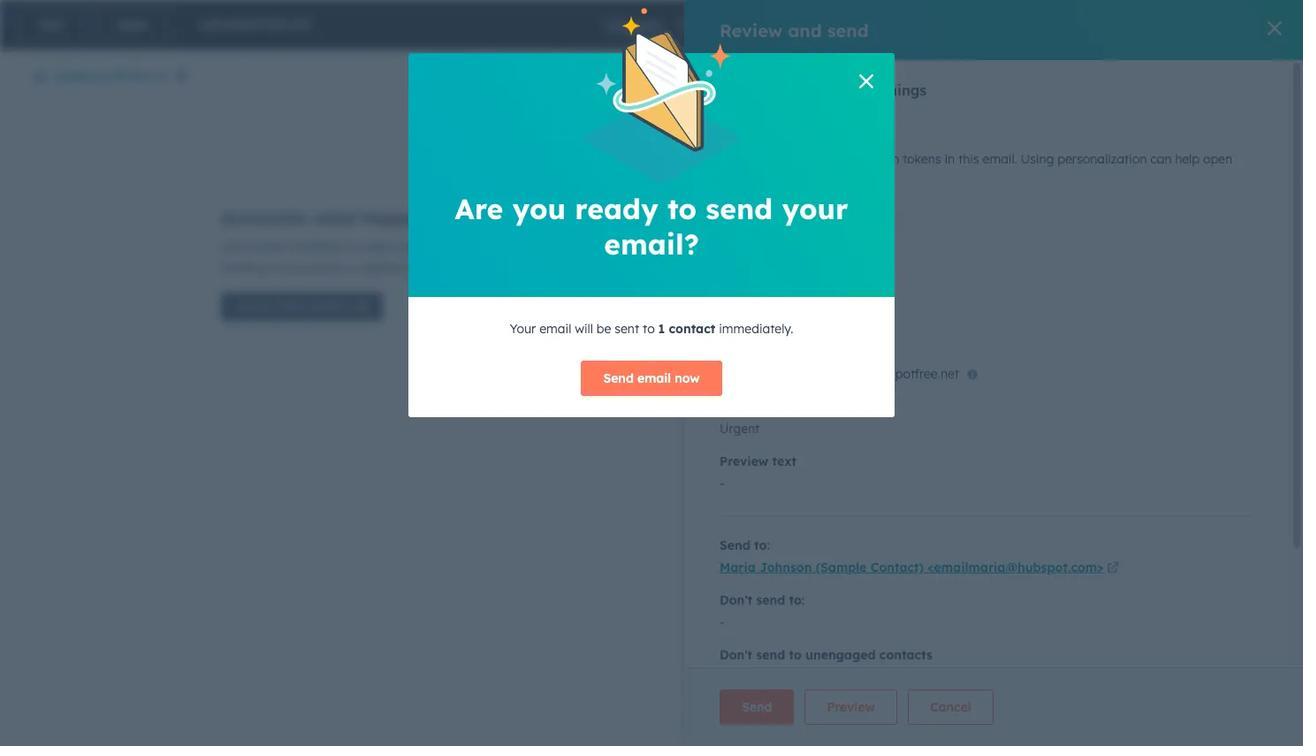 Task type: describe. For each thing, give the bounding box(es) containing it.
saved
[[227, 16, 261, 32]]

- inside 'don't send to: -'
[[720, 615, 725, 631]]

(sample
[[816, 560, 867, 576]]

contact)
[[871, 560, 924, 576]]

simple for workflow
[[272, 300, 304, 313]]

close image
[[1268, 21, 1283, 35]]

learn
[[770, 172, 806, 188]]

for
[[761, 239, 780, 255]]

your right with
[[693, 239, 719, 255]]

and inside button
[[1208, 17, 1232, 33]]

1 personalization from the left
[[810, 151, 900, 167]]

automate what happens after your email is sent
[[221, 207, 650, 229]]

email left will
[[540, 321, 572, 337]]

required fields and warnings
[[720, 81, 927, 99]]

preview for preview
[[827, 700, 876, 716]]

automation
[[761, 67, 837, 83]]

close image
[[860, 74, 874, 88]]

now
[[675, 370, 700, 386]]

create simple workflow
[[236, 300, 352, 313]]

your
[[510, 321, 536, 337]]

send inside 'don't send to: -'
[[757, 593, 786, 609]]

after inside use simple workflows to take care of your follow-ups after contacts engage with your email. for example, sending more emails or adding contacts to a list.
[[531, 239, 560, 255]]

cancel button
[[908, 690, 994, 725]]

0 horizontal spatial to:
[[755, 538, 770, 554]]

preview for preview text -
[[720, 454, 769, 470]]

rates.
[[734, 172, 766, 188]]

from for from address
[[720, 344, 752, 360]]

what's a simple workflow? button
[[509, 257, 674, 279]]

can
[[1151, 151, 1172, 167]]

learn more.
[[770, 172, 844, 188]]

review and send inside review and send button
[[1161, 17, 1264, 33]]

tokens
[[903, 151, 942, 167]]

send or schedule link
[[598, 50, 744, 100]]

contact
[[669, 321, 716, 337]]

last saved 9:54 am
[[198, 16, 312, 32]]

send button
[[720, 690, 795, 725]]

learn more. link
[[770, 172, 844, 188]]

your email will be sent to 1 contact immediately.
[[510, 321, 794, 337]]

take
[[365, 239, 390, 255]]

in
[[945, 151, 955, 167]]

there
[[734, 151, 766, 167]]

warnings
[[862, 81, 927, 99]]

to inside are you ready to send your email?
[[668, 191, 697, 226]]

exit
[[40, 17, 63, 33]]

9:54
[[265, 16, 289, 32]]

settings
[[528, 67, 580, 83]]

edit link
[[449, 50, 510, 100]]

workflow?
[[611, 260, 674, 276]]

last
[[198, 16, 223, 32]]

are you ready to send your email? dialog
[[409, 4, 895, 417]]

1 horizontal spatial or
[[652, 67, 665, 83]]

<emailmaria@hubspot.com>
[[928, 560, 1104, 576]]

send or schedule
[[616, 67, 726, 83]]

adding
[[360, 260, 402, 276]]

be
[[597, 321, 612, 337]]

send email now button
[[581, 360, 722, 396]]

email. inside use simple workflows to take care of your follow-ups after contacts engage with your email. for example, sending more emails or adding contacts to a list.
[[722, 239, 757, 255]]

don't for don't send to unengaged contacts
[[720, 647, 753, 663]]

test inside button
[[1134, 66, 1153, 80]]

cancel
[[930, 700, 972, 716]]

ready
[[575, 191, 659, 226]]

send inside are you ready to send your email?
[[706, 191, 773, 226]]

what's
[[509, 260, 551, 276]]

this
[[959, 151, 980, 167]]

from for from name tara schultz
[[720, 289, 752, 305]]

settings link
[[510, 50, 598, 100]]

with
[[665, 239, 689, 255]]

preview text -
[[720, 454, 797, 492]]

send for send or schedule
[[616, 67, 648, 83]]

or inside use simple workflows to take care of your follow-ups after contacts engage with your email. for example, sending more emails or adding contacts to a list.
[[345, 260, 357, 276]]

create for create a/b test
[[55, 68, 96, 84]]

am
[[293, 16, 312, 32]]

immediately.
[[719, 321, 794, 337]]

text
[[773, 454, 797, 470]]

name
[[756, 289, 791, 305]]

using
[[1021, 151, 1055, 167]]

automation link
[[744, 50, 854, 100]]

email type regular
[[720, 234, 787, 272]]

review inside button
[[1161, 17, 1205, 33]]

to left unengaged
[[789, 647, 802, 663]]

tarashultz49.gmail.com@hubspotfree.net
[[720, 366, 960, 382]]

a/b
[[100, 68, 125, 84]]

your up ups in the left of the page
[[492, 207, 533, 229]]

what
[[313, 207, 357, 229]]

email left the is
[[539, 207, 588, 229]]

send to:
[[720, 538, 770, 554]]

urgent
[[720, 421, 760, 437]]

to: inside 'don't send to: -'
[[789, 593, 805, 609]]

sent inside 'are you ready to send your email?' dialog
[[615, 321, 640, 337]]

0 vertical spatial after
[[444, 207, 487, 229]]

follow-
[[468, 239, 507, 255]]

email. inside there are no personalization tokens in this email. using personalization can help open rates.
[[983, 151, 1018, 167]]

are
[[770, 151, 789, 167]]

is
[[593, 207, 607, 229]]

save button
[[96, 7, 170, 42]]

use simple workflows to take care of your follow-ups after contacts engage with your email. for example, sending more emails or adding contacts to a list.
[[221, 239, 836, 276]]

send up close image
[[828, 19, 869, 41]]

type
[[759, 234, 787, 250]]

maria
[[720, 560, 756, 576]]

required
[[720, 81, 784, 99]]

sending
[[221, 260, 267, 276]]

send down 'don't send to: -'
[[757, 647, 786, 663]]



Task type: locate. For each thing, give the bounding box(es) containing it.
1 horizontal spatial personalization
[[1058, 151, 1147, 167]]

and left close icon
[[1208, 17, 1232, 33]]

preview down unengaged
[[827, 700, 876, 716]]

create inside "button"
[[236, 300, 269, 313]]

0 horizontal spatial after
[[444, 207, 487, 229]]

preview inside the preview text -
[[720, 454, 769, 470]]

happens
[[363, 207, 438, 229]]

and
[[1208, 17, 1232, 33], [788, 19, 822, 41], [831, 81, 858, 99]]

use
[[221, 239, 243, 255]]

1 vertical spatial from
[[720, 344, 752, 360]]

1 horizontal spatial after
[[531, 239, 560, 255]]

create a/b test button
[[18, 65, 189, 88], [33, 68, 151, 84]]

0 horizontal spatial preview
[[720, 454, 769, 470]]

no
[[792, 151, 807, 167]]

0 horizontal spatial review
[[720, 19, 783, 41]]

email.
[[983, 151, 1018, 167], [722, 239, 757, 255]]

to
[[668, 191, 697, 226], [349, 239, 361, 255], [459, 260, 471, 276], [643, 321, 655, 337], [789, 647, 802, 663]]

suggestions
[[747, 115, 822, 131]]

1 horizontal spatial contacts
[[563, 239, 614, 255]]

- down urgent
[[720, 476, 725, 492]]

2 from from the top
[[720, 344, 752, 360]]

personalization left can
[[1058, 151, 1147, 167]]

email down review and send button
[[1156, 66, 1183, 80]]

email left now
[[638, 370, 672, 386]]

you
[[513, 191, 566, 226]]

automate
[[221, 207, 308, 229]]

1 vertical spatial sent
[[615, 321, 640, 337]]

create left a/b
[[55, 68, 96, 84]]

email
[[720, 234, 755, 250]]

your down learn more.
[[782, 191, 849, 226]]

schultz
[[749, 311, 790, 327]]

1 from from the top
[[720, 289, 752, 305]]

0 horizontal spatial and
[[788, 19, 822, 41]]

send test email
[[1106, 66, 1183, 80]]

don't send to: -
[[720, 593, 805, 631]]

1 vertical spatial simple
[[566, 260, 607, 276]]

0 horizontal spatial personalization
[[810, 151, 900, 167]]

0 horizontal spatial contacts
[[405, 260, 456, 276]]

1 don't from the top
[[720, 593, 753, 609]]

workflows
[[288, 239, 346, 255]]

email?
[[604, 226, 700, 261]]

simple
[[246, 239, 284, 255], [566, 260, 607, 276], [272, 300, 304, 313]]

2 horizontal spatial contacts
[[880, 647, 933, 663]]

contacts
[[563, 239, 614, 255], [405, 260, 456, 276], [880, 647, 933, 663]]

a inside use simple workflows to take care of your follow-ups after contacts engage with your email. for example, sending more emails or adding contacts to a list.
[[475, 260, 482, 276]]

to left take
[[349, 239, 361, 255]]

send down rates.
[[706, 191, 773, 226]]

1 vertical spatial email.
[[722, 239, 757, 255]]

there are no personalization tokens in this email. using personalization can help open rates.
[[734, 151, 1233, 188]]

1 horizontal spatial to:
[[789, 593, 805, 609]]

will
[[575, 321, 593, 337]]

None field
[[603, 13, 667, 37]]

0 vertical spatial contacts
[[563, 239, 614, 255]]

0 horizontal spatial a
[[475, 260, 482, 276]]

review up send test email
[[1161, 17, 1205, 33]]

0 vertical spatial from
[[720, 289, 752, 305]]

to left 1
[[643, 321, 655, 337]]

a right what's
[[555, 260, 563, 276]]

open
[[1204, 151, 1233, 167]]

maria johnson (sample contact) <emailmaria@hubspot.com> link
[[720, 557, 1255, 579]]

2 a from the left
[[555, 260, 563, 276]]

0 horizontal spatial or
[[345, 260, 357, 276]]

1 vertical spatial -
[[720, 615, 725, 631]]

simple down "automate"
[[246, 239, 284, 255]]

send
[[1235, 17, 1264, 33], [828, 19, 869, 41], [706, 191, 773, 226], [757, 593, 786, 609], [757, 647, 786, 663]]

list.
[[486, 260, 505, 276]]

to up with
[[668, 191, 697, 226]]

review up required
[[720, 19, 783, 41]]

to: up johnson at the right bottom
[[755, 538, 770, 554]]

emails
[[304, 260, 341, 276]]

of
[[423, 239, 435, 255]]

simple inside "button"
[[272, 300, 304, 313]]

1 horizontal spatial review and send
[[1161, 17, 1264, 33]]

- down maria
[[720, 615, 725, 631]]

2 - from the top
[[720, 615, 725, 631]]

after up what's
[[531, 239, 560, 255]]

0 vertical spatial email.
[[983, 151, 1018, 167]]

review and send button
[[1139, 7, 1286, 42]]

2 don't from the top
[[720, 647, 753, 663]]

1 horizontal spatial preview
[[827, 700, 876, 716]]

your
[[782, 191, 849, 226], [492, 207, 533, 229], [438, 239, 464, 255], [693, 239, 719, 255]]

your inside are you ready to send your email?
[[782, 191, 849, 226]]

personalization up more.
[[810, 151, 900, 167]]

1 horizontal spatial and
[[831, 81, 858, 99]]

send left close icon
[[1235, 17, 1264, 33]]

don't inside 'don't send to: -'
[[720, 593, 753, 609]]

simple inside use simple workflows to take care of your follow-ups after contacts engage with your email. for example, sending more emails or adding contacts to a list.
[[246, 239, 284, 255]]

send for send email now
[[604, 370, 634, 386]]

from address
[[720, 344, 805, 360]]

line
[[770, 399, 792, 415]]

0 horizontal spatial test
[[128, 68, 151, 84]]

or left the schedule
[[652, 67, 665, 83]]

0 vertical spatial don't
[[720, 593, 753, 609]]

after
[[444, 207, 487, 229], [531, 239, 560, 255]]

test
[[1134, 66, 1153, 80], [128, 68, 151, 84]]

1 horizontal spatial email.
[[983, 151, 1018, 167]]

create down sending
[[236, 300, 269, 313]]

regular
[[720, 257, 765, 272]]

1 vertical spatial don't
[[720, 647, 753, 663]]

email inside the send email now button
[[638, 370, 672, 386]]

send down johnson at the right bottom
[[757, 593, 786, 609]]

unengaged
[[806, 647, 876, 663]]

send for send to:
[[720, 538, 751, 554]]

0 horizontal spatial review and send
[[720, 19, 869, 41]]

tara
[[720, 311, 745, 327]]

don't for don't send to: -
[[720, 593, 753, 609]]

email. up regular
[[722, 239, 757, 255]]

engage
[[617, 239, 661, 255]]

help
[[1176, 151, 1200, 167]]

contacts right unengaged
[[880, 647, 933, 663]]

or right emails
[[345, 260, 357, 276]]

1 horizontal spatial a
[[555, 260, 563, 276]]

after up follow- at the top left of page
[[444, 207, 487, 229]]

0 vertical spatial sent
[[613, 207, 650, 229]]

2 personalization from the left
[[1058, 151, 1147, 167]]

sent right be
[[615, 321, 640, 337]]

edit
[[467, 67, 493, 83]]

to left list.
[[459, 260, 471, 276]]

johnson
[[760, 560, 812, 576]]

0 vertical spatial simple
[[246, 239, 284, 255]]

review and send left close icon
[[1161, 17, 1264, 33]]

schedule
[[669, 67, 726, 83]]

2 vertical spatial contacts
[[880, 647, 933, 663]]

2 vertical spatial simple
[[272, 300, 304, 313]]

1 horizontal spatial test
[[1134, 66, 1153, 80]]

review and send up automation link
[[720, 19, 869, 41]]

preview
[[720, 454, 769, 470], [827, 700, 876, 716]]

0 vertical spatial to:
[[755, 538, 770, 554]]

create a/b test button down exit
[[33, 68, 151, 84]]

1
[[659, 321, 665, 337]]

personalization
[[810, 151, 900, 167], [1058, 151, 1147, 167]]

send inside dialog
[[604, 370, 634, 386]]

simple inside button
[[566, 260, 607, 276]]

maria johnson (sample contact) <emailmaria@hubspot.com>
[[720, 560, 1104, 576]]

from inside from name tara schultz
[[720, 289, 752, 305]]

more
[[270, 260, 300, 276]]

from up tara
[[720, 289, 752, 305]]

0 horizontal spatial create
[[55, 68, 96, 84]]

create simple workflow button
[[221, 293, 383, 321]]

and up automation link
[[788, 19, 822, 41]]

1 vertical spatial create
[[236, 300, 269, 313]]

subject
[[720, 399, 766, 415]]

1 vertical spatial after
[[531, 239, 560, 255]]

are you ready to send your email?
[[455, 191, 849, 261]]

and left close image
[[831, 81, 858, 99]]

workflow
[[307, 300, 352, 313]]

send for send test email
[[1106, 66, 1131, 80]]

1 vertical spatial or
[[345, 260, 357, 276]]

- inside the preview text -
[[720, 476, 725, 492]]

create for create simple workflow
[[236, 300, 269, 313]]

send inside button
[[1235, 17, 1264, 33]]

0 vertical spatial -
[[720, 476, 725, 492]]

to: down johnson at the right bottom
[[789, 593, 805, 609]]

0 vertical spatial preview
[[720, 454, 769, 470]]

don't down 'don't send to: -'
[[720, 647, 753, 663]]

1 a from the left
[[475, 260, 482, 276]]

0 horizontal spatial email.
[[722, 239, 757, 255]]

send
[[1106, 66, 1131, 80], [616, 67, 648, 83], [604, 370, 634, 386], [720, 538, 751, 554], [742, 700, 773, 716]]

don't send to unengaged contacts
[[720, 647, 933, 663]]

or
[[652, 67, 665, 83], [345, 260, 357, 276]]

0 vertical spatial create
[[55, 68, 96, 84]]

from name tara schultz
[[720, 289, 791, 327]]

1 vertical spatial preview
[[827, 700, 876, 716]]

sent up engage
[[613, 207, 650, 229]]

exit button
[[18, 7, 85, 42]]

test down review and send button
[[1134, 66, 1153, 80]]

2 horizontal spatial and
[[1208, 17, 1232, 33]]

1 vertical spatial to:
[[789, 593, 805, 609]]

preview button
[[805, 690, 898, 725]]

a left list.
[[475, 260, 482, 276]]

what's a simple workflow?
[[509, 260, 674, 276]]

simple down "more"
[[272, 300, 304, 313]]

0 vertical spatial or
[[652, 67, 665, 83]]

email inside send test email button
[[1156, 66, 1183, 80]]

1 vertical spatial contacts
[[405, 260, 456, 276]]

test right a/b
[[128, 68, 151, 84]]

1 - from the top
[[720, 476, 725, 492]]

a inside what's a simple workflow? button
[[555, 260, 563, 276]]

contacts down of
[[405, 260, 456, 276]]

link opens in a new window image
[[1107, 563, 1120, 576], [1107, 563, 1120, 576]]

your right of
[[438, 239, 464, 255]]

preview inside preview button
[[827, 700, 876, 716]]

create a/b test button down save 'button'
[[18, 65, 189, 88]]

simple down the is
[[566, 260, 607, 276]]

don't down maria
[[720, 593, 753, 609]]

example,
[[783, 239, 836, 255]]

don't
[[720, 593, 753, 609], [720, 647, 753, 663]]

email. right this
[[983, 151, 1018, 167]]

create inside button
[[55, 68, 96, 84]]

more.
[[809, 172, 844, 188]]

care
[[394, 239, 419, 255]]

review
[[1161, 17, 1205, 33], [720, 19, 783, 41]]

send email now
[[604, 370, 700, 386]]

contacts up what's a simple workflow? button
[[563, 239, 614, 255]]

preview down urgent
[[720, 454, 769, 470]]

1 horizontal spatial create
[[236, 300, 269, 313]]

simple for workflows
[[246, 239, 284, 255]]

1 horizontal spatial review
[[1161, 17, 1205, 33]]

fields
[[788, 81, 826, 99]]

from down the immediately. at the right top
[[720, 344, 752, 360]]



Task type: vqa. For each thing, say whether or not it's contained in the screenshot.


